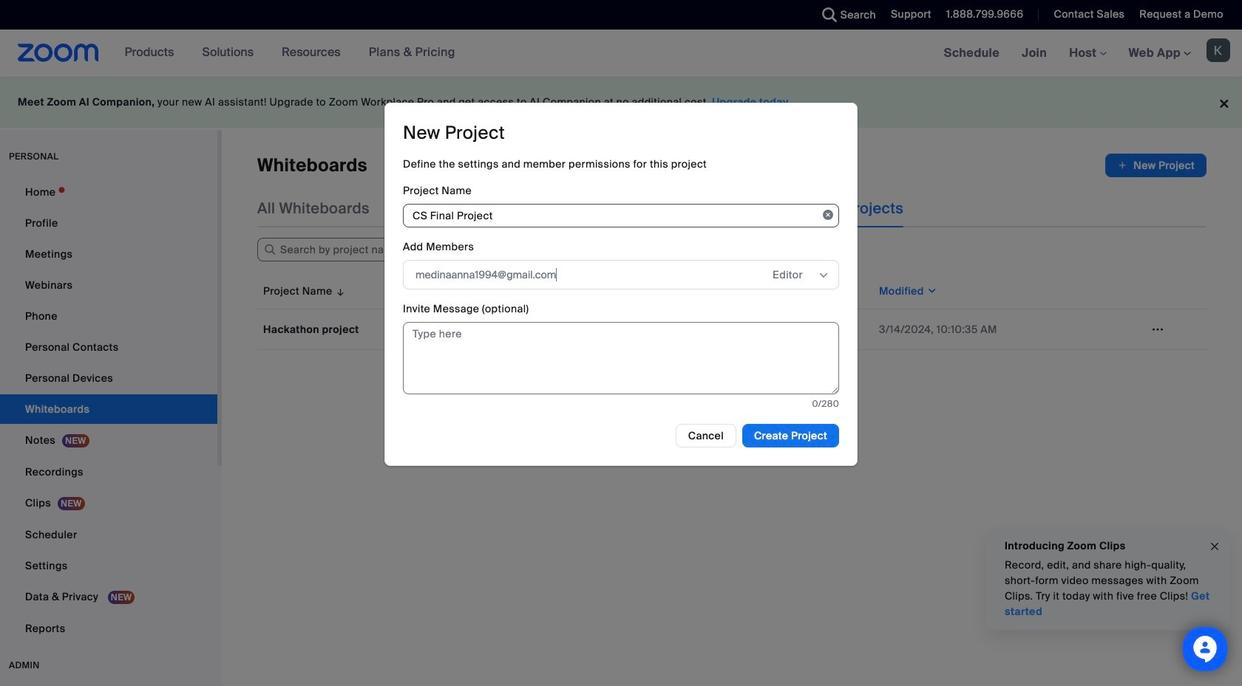 Task type: locate. For each thing, give the bounding box(es) containing it.
close image
[[1209, 539, 1221, 556]]

heading
[[403, 122, 505, 144]]

personal menu menu
[[0, 177, 217, 646]]

e.g. Happy Crew text field
[[403, 204, 839, 228]]

footer
[[0, 77, 1242, 128]]

Search text field
[[257, 238, 435, 262]]

Invite Message (optional) text field
[[403, 323, 839, 395]]

meetings navigation
[[933, 30, 1242, 78]]

arrow down image
[[332, 282, 346, 300]]

dialog
[[385, 103, 858, 467]]

application
[[257, 274, 1207, 351]]

show options image
[[818, 270, 830, 282]]

banner
[[0, 30, 1242, 78]]

product information navigation
[[114, 30, 467, 77]]

add image
[[1118, 158, 1128, 173]]



Task type: describe. For each thing, give the bounding box(es) containing it.
Search by name or email,Search by name or email text field
[[416, 264, 742, 286]]

edit project image
[[1146, 323, 1170, 336]]

tabs of all whiteboard page tab list
[[257, 189, 904, 228]]



Task type: vqa. For each thing, say whether or not it's contained in the screenshot.
top Tim
no



